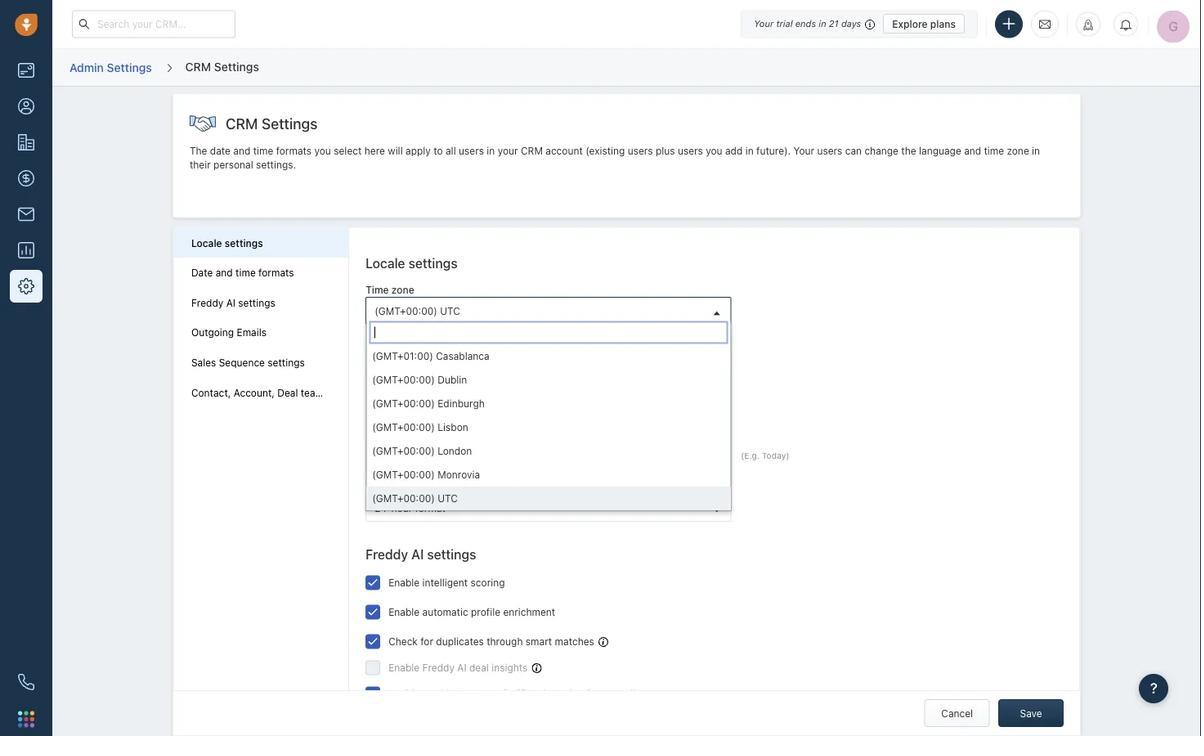 Task type: describe. For each thing, give the bounding box(es) containing it.
enable for enable intelligent scoring
[[389, 577, 420, 588]]

freddy up outgoing
[[191, 297, 224, 308]]

apply
[[406, 145, 431, 157]]

2 vertical spatial formats
[[454, 401, 501, 416]]

plans
[[931, 18, 956, 29]]

settings inside 'link'
[[327, 387, 364, 398]]

24-
[[375, 502, 391, 514]]

2 horizontal spatial settings
[[262, 115, 318, 132]]

1 horizontal spatial locale settings
[[366, 255, 458, 271]]

automatic
[[422, 606, 468, 618]]

smart
[[526, 636, 552, 647]]

date and time formats link
[[191, 267, 331, 279]]

relative
[[375, 451, 420, 462]]

format for date format
[[391, 430, 422, 441]]

1 vertical spatial crm settings
[[226, 115, 318, 132]]

lisbon
[[438, 421, 468, 433]]

format inside 24-hour format link
[[415, 502, 446, 514]]

english
[[375, 357, 408, 368]]

language
[[366, 336, 412, 347]]

the date and time formats you select here will apply to all users in your crm account (existing users plus users you add in future). your users can change the language and time zone in their personal settings.
[[190, 145, 1040, 171]]

0 vertical spatial date
[[191, 267, 213, 278]]

emails
[[611, 688, 640, 699]]

0 vertical spatial utc
[[440, 305, 460, 317]]

out-
[[478, 688, 497, 699]]

here
[[365, 145, 385, 157]]

through
[[487, 636, 523, 647]]

account
[[546, 145, 583, 157]]

1 horizontal spatial freddy ai settings
[[366, 546, 476, 562]]

sales sequence settings
[[191, 357, 305, 368]]

time down locale settings link
[[236, 267, 256, 278]]

freddy ai's insights come from deals you've closed before: the number of calls made for those deals, emails sent and received, meetings scheduled, and the average age of those successful deals image
[[532, 663, 542, 673]]

)
[[786, 450, 790, 460]]

contact, account, deal team settings
[[191, 387, 364, 398]]

(gmt+00:00) for (gmt+00:00) utc option
[[372, 493, 435, 504]]

0 horizontal spatial settings
[[107, 60, 152, 74]]

enable automatic profile enrichment
[[389, 606, 556, 618]]

0 vertical spatial crm
[[185, 60, 211, 73]]

today
[[762, 450, 786, 460]]

1 horizontal spatial settings
[[214, 60, 259, 73]]

date
[[210, 145, 231, 157]]

(gmt+00:00) utc option
[[367, 487, 731, 511]]

of-
[[497, 688, 511, 699]]

enable intelligent scoring
[[389, 577, 505, 588]]

office
[[511, 688, 537, 699]]

account,
[[234, 387, 275, 398]]

the
[[902, 145, 917, 157]]

insights
[[492, 662, 528, 673]]

detection
[[540, 688, 584, 699]]

(gmt+01:00) casablanca
[[372, 350, 490, 362]]

days
[[842, 18, 861, 29]]

1 horizontal spatial date and time formats
[[366, 401, 501, 416]]

utc inside option
[[438, 493, 458, 504]]

casablanca
[[436, 350, 490, 362]]

time up 'lisbon'
[[424, 401, 450, 416]]

hour
[[391, 502, 412, 514]]

1 vertical spatial formats
[[259, 267, 294, 278]]

your inside the date and time formats you select here will apply to all users in your crm account (existing users plus users you add in future). your users can change the language and time zone in their personal settings.
[[794, 145, 815, 157]]

admin settings link
[[69, 55, 153, 80]]

phone image
[[18, 674, 34, 690]]

2 users from the left
[[628, 145, 653, 157]]

settings up deal
[[268, 357, 305, 368]]

personal
[[214, 159, 253, 171]]

sales sequence settings link
[[191, 356, 331, 369]]

enrichment
[[503, 606, 556, 618]]

settings down date and time formats link
[[238, 297, 275, 308]]

date format
[[366, 430, 422, 441]]

english link
[[367, 349, 731, 376]]

deal
[[277, 387, 298, 398]]

sequence
[[219, 357, 265, 368]]

their
[[190, 159, 211, 171]]

settings up "enable intelligent scoring"
[[427, 546, 476, 562]]

(gmt+00:00) london option
[[367, 439, 731, 463]]

your
[[498, 145, 518, 157]]

phone element
[[10, 666, 43, 698]]

from
[[587, 688, 608, 699]]

24-hour format
[[375, 502, 446, 514]]

time for time format
[[366, 481, 389, 493]]

can
[[845, 145, 862, 157]]

(gmt+00:00) dublin
[[372, 374, 467, 385]]

0 horizontal spatial date and time formats
[[191, 267, 294, 278]]

admin settings
[[70, 60, 152, 74]]

2 vertical spatial date
[[366, 430, 388, 441]]

(gmt+00:00) edinburgh
[[372, 398, 485, 409]]

1 vertical spatial ai
[[412, 546, 424, 562]]

1 horizontal spatial locale
[[366, 255, 405, 271]]

duplicates
[[436, 636, 484, 647]]

(gmt+00:00) utc inside (gmt+00:00) utc option
[[372, 493, 458, 504]]

time format
[[366, 481, 423, 493]]

cancel button
[[925, 699, 990, 727]]

check
[[389, 636, 418, 647]]

future).
[[757, 145, 791, 157]]

emails
[[237, 327, 267, 338]]

add
[[725, 145, 743, 157]]

freddy left the ai's
[[422, 688, 455, 699]]

ai's
[[457, 688, 475, 699]]

outgoing emails link
[[191, 326, 331, 339]]

1 users from the left
[[459, 145, 484, 157]]

plus
[[656, 145, 675, 157]]

settings up date and time formats link
[[225, 237, 263, 248]]

save button
[[999, 699, 1064, 727]]

(gmt+00:00) for (gmt+00:00) lisbon option
[[372, 421, 435, 433]]

0 horizontal spatial your
[[754, 18, 774, 29]]

intelligent
[[422, 577, 468, 588]]

21
[[829, 18, 839, 29]]

relative date link
[[367, 443, 731, 469]]

( e.g. today )
[[741, 450, 790, 460]]

matches
[[555, 636, 595, 647]]

time for time zone
[[366, 284, 389, 296]]

scoring
[[471, 577, 505, 588]]

(gmt+00:00) london
[[372, 445, 472, 457]]



Task type: vqa. For each thing, say whether or not it's contained in the screenshot.
Nov,
no



Task type: locate. For each thing, give the bounding box(es) containing it.
(gmt+00:00) for (gmt+00:00) dublin option at the bottom of the page
[[372, 374, 435, 385]]

what's new image
[[1083, 19, 1094, 31]]

formats up 'lisbon'
[[454, 401, 501, 416]]

utc down "monrovia"
[[438, 493, 458, 504]]

1 vertical spatial your
[[794, 145, 815, 157]]

2 vertical spatial format
[[415, 502, 446, 514]]

2 enable from the top
[[389, 606, 420, 618]]

your right future).
[[794, 145, 815, 157]]

0 horizontal spatial locale
[[191, 237, 222, 248]]

and right language
[[964, 145, 982, 157]]

formats down locale settings link
[[259, 267, 294, 278]]

settings.
[[256, 159, 296, 171]]

to
[[434, 145, 443, 157]]

cancel
[[942, 707, 973, 719]]

your trial ends in 21 days
[[754, 18, 861, 29]]

(gmt+00:00) inside option
[[372, 469, 435, 480]]

0 vertical spatial time
[[366, 284, 389, 296]]

formats
[[276, 145, 312, 157], [259, 267, 294, 278], [454, 401, 501, 416]]

your left trial
[[754, 18, 774, 29]]

time up language
[[366, 284, 389, 296]]

freddy ai finds duplicates by misspellings and extra spaces image
[[599, 637, 608, 647]]

2 vertical spatial ai
[[457, 662, 467, 673]]

2 you from the left
[[706, 145, 723, 157]]

you left 'select'
[[314, 145, 331, 157]]

(gmt+00:00) utc down (gmt+00:00) monrovia
[[372, 493, 458, 504]]

time right language
[[984, 145, 1004, 157]]

for
[[421, 636, 433, 647]]

zone right language
[[1007, 145, 1030, 157]]

(gmt+00:00) for (gmt+00:00) london 'option'
[[372, 445, 435, 457]]

0 vertical spatial locale settings
[[191, 237, 263, 248]]

enable freddy ai deal insights
[[389, 662, 528, 673]]

(gmt+00:00) dublin option
[[367, 368, 731, 392]]

format up 24-hour format
[[392, 481, 423, 493]]

1 vertical spatial crm
[[226, 115, 258, 132]]

london
[[438, 445, 472, 457]]

team
[[301, 387, 324, 398]]

date and time formats
[[191, 267, 294, 278], [366, 401, 501, 416]]

explore plans link
[[884, 14, 965, 34]]

settings right team at the left bottom of the page
[[327, 387, 364, 398]]

1 vertical spatial (gmt+00:00) utc
[[372, 493, 458, 504]]

monrovia
[[438, 469, 480, 480]]

date up date format
[[366, 401, 394, 416]]

freddy
[[191, 297, 224, 308], [366, 546, 408, 562], [422, 662, 455, 673], [422, 688, 455, 699]]

date and time formats up (gmt+00:00) lisbon
[[366, 401, 501, 416]]

time zone
[[366, 284, 414, 296]]

1 vertical spatial locale
[[366, 255, 405, 271]]

1 enable from the top
[[389, 577, 420, 588]]

ai left deal
[[457, 662, 467, 673]]

users right plus
[[678, 145, 703, 157]]

crm settings
[[185, 60, 259, 73], [226, 115, 318, 132]]

(gmt+00:00) utc inside (gmt+00:00) utc link
[[375, 305, 460, 317]]

settings up time zone
[[409, 255, 458, 271]]

language
[[919, 145, 962, 157]]

1 vertical spatial utc
[[438, 493, 458, 504]]

users left plus
[[628, 145, 653, 157]]

users left can
[[817, 145, 843, 157]]

locale settings up time zone
[[366, 255, 458, 271]]

send email image
[[1040, 17, 1051, 31]]

(gmt+00:00) down date format
[[372, 445, 435, 457]]

zone inside the date and time formats you select here will apply to all users in your crm account (existing users plus users you add in future). your users can change the language and time zone in their personal settings.
[[1007, 145, 1030, 157]]

Search your CRM... text field
[[72, 10, 236, 38]]

0 vertical spatial formats
[[276, 145, 312, 157]]

your
[[754, 18, 774, 29], [794, 145, 815, 157]]

enable
[[389, 577, 420, 588], [389, 606, 420, 618], [389, 662, 420, 673], [389, 688, 420, 699]]

1 vertical spatial time
[[366, 481, 389, 493]]

admin
[[70, 60, 104, 74]]

(gmt+00:00) down english
[[372, 374, 435, 385]]

0 vertical spatial crm settings
[[185, 60, 259, 73]]

you left add
[[706, 145, 723, 157]]

utc up casablanca
[[440, 305, 460, 317]]

formats up the settings.
[[276, 145, 312, 157]]

1 vertical spatial freddy ai settings
[[366, 546, 476, 562]]

change
[[865, 145, 899, 157]]

0 vertical spatial date and time formats
[[191, 267, 294, 278]]

crm down search your crm... text box at top left
[[185, 60, 211, 73]]

users
[[459, 145, 484, 157], [628, 145, 653, 157], [678, 145, 703, 157], [817, 145, 843, 157]]

and up personal
[[233, 145, 251, 157]]

0 horizontal spatial crm
[[185, 60, 211, 73]]

(gmt+01:00)
[[372, 350, 433, 362]]

format right hour on the bottom left of page
[[415, 502, 446, 514]]

1 horizontal spatial you
[[706, 145, 723, 157]]

0 vertical spatial locale
[[191, 237, 222, 248]]

(gmt+00:00) for (gmt+00:00) edinburgh option
[[372, 398, 435, 409]]

time
[[253, 145, 273, 157], [984, 145, 1004, 157], [236, 267, 256, 278], [424, 401, 450, 416]]

profile
[[471, 606, 501, 618]]

ends
[[796, 18, 816, 29]]

(gmt+00:00) up time format
[[372, 469, 435, 480]]

freddy ai settings up outgoing emails
[[191, 297, 275, 308]]

freddy down the 24-
[[366, 546, 408, 562]]

dublin
[[438, 374, 467, 385]]

trial
[[777, 18, 793, 29]]

(
[[741, 450, 745, 460]]

freddy ai settings
[[191, 297, 275, 308], [366, 546, 476, 562]]

0 horizontal spatial you
[[314, 145, 331, 157]]

zone up language
[[392, 284, 414, 296]]

0 vertical spatial your
[[754, 18, 774, 29]]

locale settings
[[191, 237, 263, 248], [366, 255, 458, 271]]

ai up intelligent
[[412, 546, 424, 562]]

0 vertical spatial ai
[[226, 297, 236, 308]]

list box containing (gmt+01:00) casablanca
[[367, 344, 731, 511]]

crm
[[185, 60, 211, 73], [226, 115, 258, 132], [521, 145, 543, 157]]

locale up date and time formats link
[[191, 237, 222, 248]]

3 users from the left
[[678, 145, 703, 157]]

outgoing
[[191, 327, 234, 338]]

date and time formats down locale settings link
[[191, 267, 294, 278]]

(gmt+00:00) up relative
[[372, 421, 435, 433]]

0 horizontal spatial zone
[[392, 284, 414, 296]]

users right all at the left of the page
[[459, 145, 484, 157]]

(gmt+00:00) down time zone
[[375, 305, 437, 317]]

(gmt+01:00) casablanca option
[[367, 344, 731, 368]]

date up outgoing
[[191, 267, 213, 278]]

1 vertical spatial date
[[366, 401, 394, 416]]

(gmt+00:00) down (gmt+00:00) dublin
[[372, 398, 435, 409]]

2 horizontal spatial crm
[[521, 145, 543, 157]]

format up relative date
[[391, 430, 422, 441]]

0 horizontal spatial ai
[[226, 297, 236, 308]]

1 horizontal spatial ai
[[412, 546, 424, 562]]

(gmt+00:00) inside 'option'
[[372, 445, 435, 457]]

2 horizontal spatial ai
[[457, 662, 467, 673]]

date
[[191, 267, 213, 278], [366, 401, 394, 416], [366, 430, 388, 441]]

ai up outgoing emails
[[226, 297, 236, 308]]

None text field
[[370, 321, 728, 344]]

freddy ai settings up intelligent
[[366, 546, 476, 562]]

1 you from the left
[[314, 145, 331, 157]]

3 enable from the top
[[389, 662, 420, 673]]

relative date
[[375, 451, 447, 462]]

freddy down for
[[422, 662, 455, 673]]

(gmt+00:00) lisbon option
[[367, 416, 731, 439]]

0 vertical spatial freddy ai settings
[[191, 297, 275, 308]]

outgoing emails
[[191, 327, 267, 338]]

check for duplicates through smart matches
[[389, 636, 595, 647]]

settings
[[214, 60, 259, 73], [107, 60, 152, 74], [262, 115, 318, 132]]

sales
[[191, 357, 216, 368]]

0 vertical spatial format
[[391, 430, 422, 441]]

freddy ai settings link
[[191, 296, 331, 309]]

locale settings up date and time formats link
[[191, 237, 263, 248]]

0 horizontal spatial freddy ai settings
[[191, 297, 275, 308]]

date up relative
[[366, 430, 388, 441]]

format for time format
[[392, 481, 423, 493]]

2 vertical spatial crm
[[521, 145, 543, 157]]

date
[[422, 451, 447, 462]]

1 vertical spatial locale settings
[[366, 255, 458, 271]]

formats inside the date and time formats you select here will apply to all users in your crm account (existing users plus users you add in future). your users can change the language and time zone in their personal settings.
[[276, 145, 312, 157]]

locale up time zone
[[366, 255, 405, 271]]

crm right your
[[521, 145, 543, 157]]

(gmt+00:00) monrovia
[[372, 469, 480, 480]]

edinburgh
[[438, 398, 485, 409]]

explore plans
[[893, 18, 956, 29]]

crm settings down search your crm... text box at top left
[[185, 60, 259, 73]]

(gmt+00:00) utc
[[375, 305, 460, 317], [372, 493, 458, 504]]

4 users from the left
[[817, 145, 843, 157]]

freshworks switcher image
[[18, 711, 34, 727]]

(gmt+00:00) monrovia option
[[367, 463, 731, 487]]

(gmt+00:00)
[[375, 305, 437, 317], [372, 374, 435, 385], [372, 398, 435, 409], [372, 421, 435, 433], [372, 445, 435, 457], [372, 469, 435, 480], [372, 493, 435, 504]]

1 horizontal spatial zone
[[1007, 145, 1030, 157]]

2 time from the top
[[366, 481, 389, 493]]

locale settings link
[[191, 237, 331, 249]]

enable freddy ai's out-of-office detection from emails
[[389, 688, 640, 699]]

4 enable from the top
[[389, 688, 420, 699]]

(gmt+00:00) utc link
[[367, 298, 731, 324]]

and down locale settings link
[[216, 267, 233, 278]]

zone
[[1007, 145, 1030, 157], [392, 284, 414, 296]]

1 vertical spatial date and time formats
[[366, 401, 501, 416]]

1 time from the top
[[366, 284, 389, 296]]

all
[[446, 145, 456, 157]]

and up (gmt+00:00) lisbon
[[398, 401, 420, 416]]

1 vertical spatial zone
[[392, 284, 414, 296]]

(gmt+00:00) for (gmt+00:00) monrovia option
[[372, 469, 435, 480]]

0 vertical spatial (gmt+00:00) utc
[[375, 305, 460, 317]]

e.g.
[[745, 450, 760, 460]]

will
[[388, 145, 403, 157]]

0 vertical spatial zone
[[1007, 145, 1030, 157]]

time up the 24-
[[366, 481, 389, 493]]

(gmt+00:00) down (gmt+00:00) monrovia
[[372, 493, 435, 504]]

select
[[334, 145, 362, 157]]

in
[[819, 18, 827, 29], [487, 145, 495, 157], [746, 145, 754, 157], [1032, 145, 1040, 157]]

crm inside the date and time formats you select here will apply to all users in your crm account (existing users plus users you add in future). your users can change the language and time zone in their personal settings.
[[521, 145, 543, 157]]

crm settings up the settings.
[[226, 115, 318, 132]]

0 horizontal spatial locale settings
[[191, 237, 263, 248]]

list box
[[367, 344, 731, 511]]

explore
[[893, 18, 928, 29]]

24-hour format link
[[367, 495, 731, 521]]

(gmt+00:00) edinburgh option
[[367, 392, 731, 416]]

crm up date
[[226, 115, 258, 132]]

enable for enable freddy ai deal insights
[[389, 662, 420, 673]]

1 horizontal spatial your
[[794, 145, 815, 157]]

the
[[190, 145, 207, 157]]

enable for enable freddy ai's out-of-office detection from emails
[[389, 688, 420, 699]]

1 vertical spatial format
[[392, 481, 423, 493]]

(gmt+00:00) utc down time zone
[[375, 305, 460, 317]]

locale
[[191, 237, 222, 248], [366, 255, 405, 271]]

contact,
[[191, 387, 231, 398]]

enable for enable automatic profile enrichment
[[389, 606, 420, 618]]

ai
[[226, 297, 236, 308], [412, 546, 424, 562], [457, 662, 467, 673]]

time up the settings.
[[253, 145, 273, 157]]

settings
[[225, 237, 263, 248], [409, 255, 458, 271], [238, 297, 275, 308], [268, 357, 305, 368], [327, 387, 364, 398], [427, 546, 476, 562]]

1 horizontal spatial crm
[[226, 115, 258, 132]]



